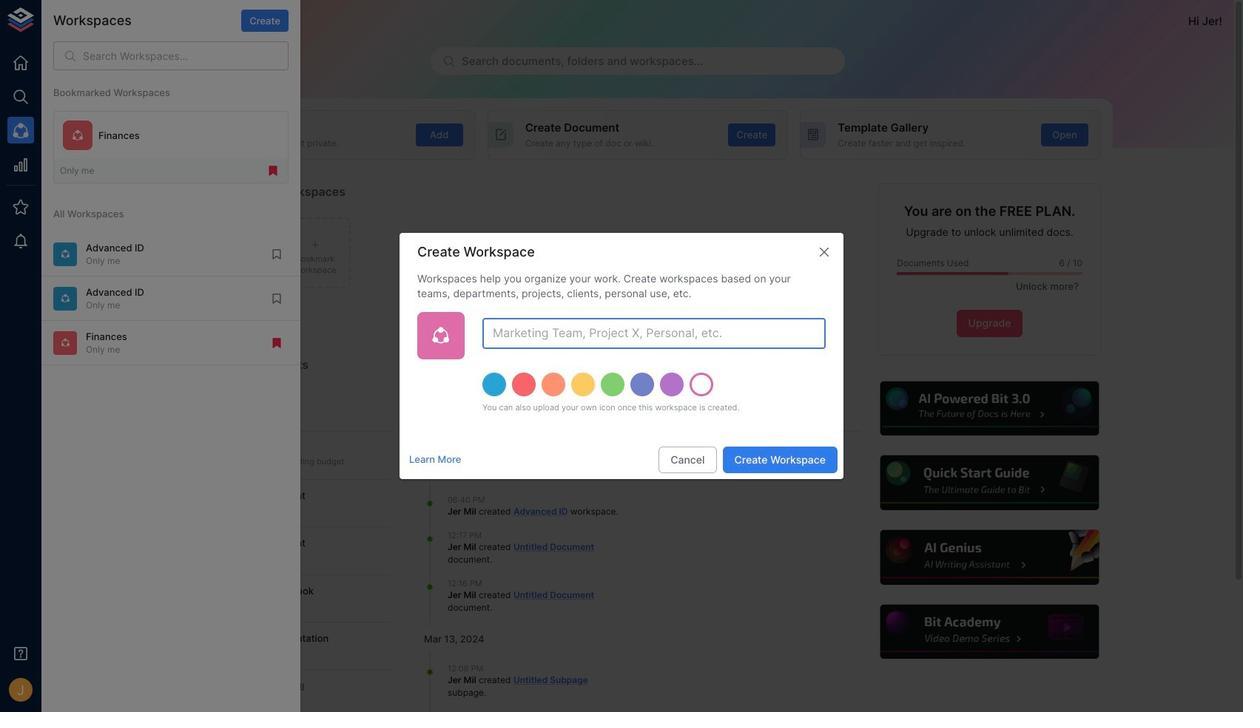 Task type: describe. For each thing, give the bounding box(es) containing it.
4 help image from the top
[[878, 603, 1101, 662]]

1 vertical spatial remove bookmark image
[[270, 337, 283, 350]]

Marketing Team, Project X, Personal, etc. text field
[[482, 318, 826, 349]]



Task type: locate. For each thing, give the bounding box(es) containing it.
Search Workspaces... text field
[[83, 41, 289, 70]]

1 bookmark image from the top
[[270, 248, 283, 261]]

2 bookmark image from the top
[[270, 292, 283, 305]]

0 vertical spatial remove bookmark image
[[266, 164, 280, 178]]

0 vertical spatial bookmark image
[[270, 248, 283, 261]]

help image
[[878, 379, 1101, 438], [878, 454, 1101, 513], [878, 529, 1101, 587], [878, 603, 1101, 662]]

remove bookmark image
[[266, 164, 280, 178], [270, 337, 283, 350]]

1 vertical spatial bookmark image
[[270, 292, 283, 305]]

3 help image from the top
[[878, 529, 1101, 587]]

1 help image from the top
[[878, 379, 1101, 438]]

dialog
[[400, 233, 844, 480]]

2 help image from the top
[[878, 454, 1101, 513]]

bookmark image
[[270, 248, 283, 261], [270, 292, 283, 305]]



